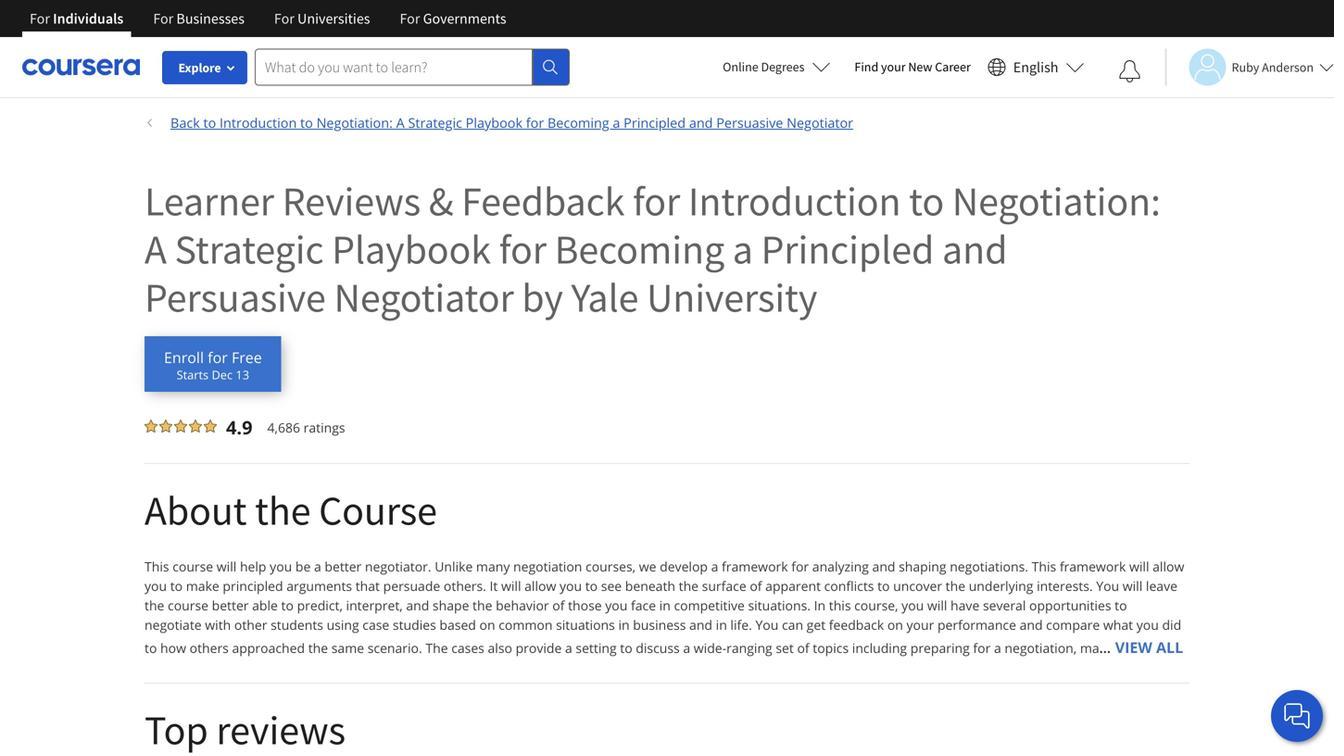 Task type: describe. For each thing, give the bounding box(es) containing it.
studies
[[393, 616, 436, 634]]

view
[[1115, 638, 1153, 657]]

ma
[[1080, 639, 1100, 657]]

new
[[908, 58, 933, 75]]

0 horizontal spatial in
[[618, 616, 630, 634]]

the left same
[[308, 639, 328, 657]]

ratings
[[304, 419, 345, 436]]

...
[[1100, 639, 1111, 657]]

0 horizontal spatial you
[[756, 616, 779, 634]]

1 framework from the left
[[722, 558, 788, 575]]

will up leave
[[1130, 558, 1150, 575]]

other
[[234, 616, 267, 634]]

yale
[[571, 272, 639, 323]]

for businesses
[[153, 9, 245, 28]]

about the course
[[145, 485, 437, 536]]

ruby anderson
[[1232, 59, 1314, 76]]

help
[[240, 558, 266, 575]]

reviews
[[282, 175, 421, 227]]

wide-
[[694, 639, 727, 657]]

approached
[[232, 639, 305, 657]]

performance
[[938, 616, 1016, 634]]

leave
[[1146, 577, 1178, 595]]

see
[[601, 577, 622, 595]]

ranging
[[727, 639, 773, 657]]

0 vertical spatial better
[[325, 558, 362, 575]]

develop
[[660, 558, 708, 575]]

a inside back to introduction to negotiation: a strategic playbook for becoming a principled and persuasive negotiator link
[[613, 114, 620, 132]]

unlike
[[435, 558, 473, 575]]

several
[[983, 597, 1026, 614]]

university
[[647, 272, 818, 323]]

1 horizontal spatial strategic
[[408, 114, 462, 132]]

online degrees button
[[708, 46, 846, 87]]

competitive
[[674, 597, 745, 614]]

how
[[160, 639, 186, 657]]

principled inside learner reviews & feedback for introduction to negotiation: a strategic playbook for becoming a principled and persuasive negotiator by yale university
[[761, 223, 934, 275]]

you up negotiate
[[145, 577, 167, 595]]

will right 'it'
[[501, 577, 521, 595]]

4,686
[[267, 419, 300, 436]]

principled
[[223, 577, 283, 595]]

situations.
[[748, 597, 811, 614]]

also
[[488, 639, 512, 657]]

free
[[232, 347, 262, 367]]

it
[[490, 577, 498, 595]]

starts
[[177, 367, 209, 383]]

4,686 ratings
[[267, 419, 345, 436]]

introduction inside learner reviews & feedback for introduction to negotiation: a strategic playbook for becoming a principled and persuasive negotiator by yale university
[[688, 175, 901, 227]]

back to introduction to negotiation: a strategic playbook for becoming a principled and persuasive negotiator
[[171, 114, 853, 132]]

get
[[807, 616, 826, 634]]

coursera image
[[22, 52, 140, 82]]

ruby anderson button
[[1165, 49, 1334, 86]]

uncover
[[893, 577, 942, 595]]

feedback
[[462, 175, 625, 227]]

interpret,
[[346, 597, 403, 614]]

for inside enroll for free starts dec 13
[[208, 347, 228, 367]]

for inside back to introduction to negotiation: a strategic playbook for becoming a principled and persuasive negotiator link
[[526, 114, 544, 132]]

governments
[[423, 9, 507, 28]]

underlying
[[969, 577, 1034, 595]]

behavior
[[496, 597, 549, 614]]

1 vertical spatial better
[[212, 597, 249, 614]]

learner reviews & feedback for introduction to negotiation: a strategic playbook for becoming a principled and persuasive negotiator by yale university
[[145, 175, 1161, 323]]

1 filled star image from the left
[[145, 420, 158, 433]]

to inside learner reviews & feedback for introduction to negotiation: a strategic playbook for becoming a principled and persuasive negotiator by yale university
[[909, 175, 944, 227]]

anderson
[[1262, 59, 1314, 76]]

and inside learner reviews & feedback for introduction to negotiation: a strategic playbook for becoming a principled and persuasive negotiator by yale university
[[942, 223, 1008, 275]]

enroll
[[164, 347, 204, 367]]

conflicts
[[824, 577, 874, 595]]

set
[[776, 639, 794, 657]]

will left leave
[[1123, 577, 1143, 595]]

be
[[295, 558, 311, 575]]

What do you want to learn? text field
[[255, 49, 533, 86]]

students
[[271, 616, 323, 634]]

a inside learner reviews & feedback for introduction to negotiation: a strategic playbook for becoming a principled and persuasive negotiator by yale university
[[145, 223, 167, 275]]

case
[[363, 616, 389, 634]]

will down uncover
[[927, 597, 947, 614]]

0 vertical spatial course
[[173, 558, 213, 575]]

by
[[522, 272, 563, 323]]

for for businesses
[[153, 9, 173, 28]]

0 vertical spatial playbook
[[466, 114, 523, 132]]

many
[[476, 558, 510, 575]]

universities
[[297, 9, 370, 28]]

all
[[1156, 638, 1183, 657]]

2 on from the left
[[888, 616, 903, 634]]

2 filled star image from the left
[[204, 420, 217, 433]]

you down "see" on the bottom
[[605, 597, 628, 614]]

2 filled star image from the left
[[174, 420, 187, 433]]

for individuals
[[30, 9, 124, 28]]

negotiate
[[145, 616, 202, 634]]

course
[[319, 485, 437, 536]]

1 horizontal spatial a
[[396, 114, 405, 132]]

explore button
[[162, 51, 247, 84]]

persuasive inside learner reviews & feedback for introduction to negotiation: a strategic playbook for becoming a principled and persuasive negotiator by yale university
[[145, 272, 326, 323]]

surface
[[702, 577, 747, 595]]

for for governments
[[400, 9, 420, 28]]

introduction inside back to introduction to negotiation: a strategic playbook for becoming a principled and persuasive negotiator link
[[220, 114, 297, 132]]

negotiation: inside learner reviews & feedback for introduction to negotiation: a strategic playbook for becoming a principled and persuasive negotiator by yale university
[[952, 175, 1161, 227]]

enroll for free starts dec 13
[[164, 347, 262, 383]]

negotiator.
[[365, 558, 431, 575]]

the down 'it'
[[473, 597, 492, 614]]

make
[[186, 577, 219, 595]]

for universities
[[274, 9, 370, 28]]

we
[[639, 558, 657, 575]]

0 vertical spatial becoming
[[548, 114, 609, 132]]

1 horizontal spatial of
[[750, 577, 762, 595]]

view all button
[[1114, 635, 1184, 661]]



Task type: locate. For each thing, give the bounding box(es) containing it.
setting
[[576, 639, 617, 657]]

1 vertical spatial course
[[168, 597, 208, 614]]

your right find at the right top of page
[[881, 58, 906, 75]]

career
[[935, 58, 971, 75]]

2 horizontal spatial of
[[797, 639, 810, 657]]

2 horizontal spatial in
[[716, 616, 727, 634]]

negotiation
[[513, 558, 582, 575]]

explore
[[178, 59, 221, 76]]

1 filled star image from the left
[[159, 420, 172, 433]]

in left business
[[618, 616, 630, 634]]

common
[[499, 616, 553, 634]]

for up what do you want to learn? text box
[[400, 9, 420, 28]]

ruby
[[1232, 59, 1260, 76]]

a inside learner reviews & feedback for introduction to negotiation: a strategic playbook for becoming a principled and persuasive negotiator by yale university
[[733, 223, 753, 275]]

1 horizontal spatial persuasive
[[717, 114, 783, 132]]

negotiation,
[[1005, 639, 1077, 657]]

1 horizontal spatial principled
[[761, 223, 934, 275]]

allow down negotiation
[[525, 577, 556, 595]]

the up be
[[255, 485, 311, 536]]

2 this from the left
[[1032, 558, 1057, 575]]

0 horizontal spatial on
[[480, 616, 495, 634]]

persuasive inside back to introduction to negotiation: a strategic playbook for becoming a principled and persuasive negotiator link
[[717, 114, 783, 132]]

others.
[[444, 577, 486, 595]]

&
[[429, 175, 454, 227]]

of right set
[[797, 639, 810, 657]]

predict,
[[297, 597, 343, 614]]

0 horizontal spatial a
[[145, 223, 167, 275]]

arguments
[[287, 577, 352, 595]]

with
[[205, 616, 231, 634]]

1 vertical spatial introduction
[[688, 175, 901, 227]]

3 for from the left
[[274, 9, 295, 28]]

discuss
[[636, 639, 680, 657]]

1 for from the left
[[30, 9, 50, 28]]

you down uncover
[[902, 597, 924, 614]]

0 horizontal spatial persuasive
[[145, 272, 326, 323]]

others
[[190, 639, 229, 657]]

1 vertical spatial principled
[[761, 223, 934, 275]]

0 vertical spatial negotiator
[[787, 114, 853, 132]]

face
[[631, 597, 656, 614]]

you
[[1096, 577, 1120, 595], [756, 616, 779, 634]]

your up preparing
[[907, 616, 934, 634]]

negotiator inside learner reviews & feedback for introduction to negotiation: a strategic playbook for becoming a principled and persuasive negotiator by yale university
[[334, 272, 514, 323]]

show notifications image
[[1119, 60, 1141, 82]]

0 horizontal spatial principled
[[624, 114, 686, 132]]

in
[[659, 597, 671, 614], [618, 616, 630, 634], [716, 616, 727, 634]]

1 horizontal spatial filled star image
[[174, 420, 187, 433]]

0 horizontal spatial filled star image
[[145, 420, 158, 433]]

principled
[[624, 114, 686, 132], [761, 223, 934, 275]]

2 for from the left
[[153, 9, 173, 28]]

strategic inside learner reviews & feedback for introduction to negotiation: a strategic playbook for becoming a principled and persuasive negotiator by yale university
[[175, 223, 324, 275]]

online degrees
[[723, 58, 805, 75]]

1 vertical spatial your
[[907, 616, 934, 634]]

you up view all "button"
[[1137, 616, 1159, 634]]

on up also
[[480, 616, 495, 634]]

0 horizontal spatial framework
[[722, 558, 788, 575]]

of up situations.
[[750, 577, 762, 595]]

4 for from the left
[[400, 9, 420, 28]]

0 vertical spatial strategic
[[408, 114, 462, 132]]

the
[[426, 639, 448, 657]]

filled star image down enroll at the top left of the page
[[159, 420, 172, 433]]

for governments
[[400, 9, 507, 28]]

0 horizontal spatial your
[[881, 58, 906, 75]]

1 horizontal spatial this
[[1032, 558, 1057, 575]]

based
[[440, 616, 476, 634]]

on down course,
[[888, 616, 903, 634]]

course up make
[[173, 558, 213, 575]]

0 vertical spatial persuasive
[[717, 114, 783, 132]]

about
[[145, 485, 247, 536]]

you left be
[[270, 558, 292, 575]]

1 on from the left
[[480, 616, 495, 634]]

13
[[236, 367, 249, 383]]

0 vertical spatial introduction
[[220, 114, 297, 132]]

0 horizontal spatial this
[[145, 558, 169, 575]]

1 vertical spatial strategic
[[175, 223, 324, 275]]

in left life.
[[716, 616, 727, 634]]

for
[[30, 9, 50, 28], [153, 9, 173, 28], [274, 9, 295, 28], [400, 9, 420, 28]]

0 horizontal spatial better
[[212, 597, 249, 614]]

1 vertical spatial a
[[145, 223, 167, 275]]

preparing
[[911, 639, 970, 657]]

1 horizontal spatial better
[[325, 558, 362, 575]]

back
[[171, 114, 200, 132]]

course down make
[[168, 597, 208, 614]]

the down develop
[[679, 577, 699, 595]]

0 vertical spatial principled
[[624, 114, 686, 132]]

find your new career
[[855, 58, 971, 75]]

better up "arguments"
[[325, 558, 362, 575]]

negotiations.
[[950, 558, 1029, 575]]

better
[[325, 558, 362, 575], [212, 597, 249, 614]]

in
[[814, 597, 826, 614]]

0 horizontal spatial introduction
[[220, 114, 297, 132]]

persuasive up free
[[145, 272, 326, 323]]

1 horizontal spatial negotiation:
[[952, 175, 1161, 227]]

0 vertical spatial negotiation:
[[317, 114, 393, 132]]

find
[[855, 58, 879, 75]]

and
[[689, 114, 713, 132], [942, 223, 1008, 275], [872, 558, 896, 575], [406, 597, 429, 614], [689, 616, 713, 634], [1020, 616, 1043, 634]]

2 horizontal spatial filled star image
[[189, 420, 202, 433]]

1 horizontal spatial allow
[[1153, 558, 1185, 575]]

0 horizontal spatial strategic
[[175, 223, 324, 275]]

a
[[396, 114, 405, 132], [145, 223, 167, 275]]

0 horizontal spatial allow
[[525, 577, 556, 595]]

you down situations.
[[756, 616, 779, 634]]

this
[[829, 597, 851, 614]]

filled star image
[[159, 420, 172, 433], [174, 420, 187, 433], [189, 420, 202, 433]]

banner navigation
[[15, 0, 521, 37]]

0 vertical spatial a
[[396, 114, 405, 132]]

0 horizontal spatial filled star image
[[159, 420, 172, 433]]

1 vertical spatial of
[[553, 597, 565, 614]]

learner
[[145, 175, 274, 227]]

the up negotiate
[[145, 597, 164, 614]]

online
[[723, 58, 759, 75]]

framework
[[722, 558, 788, 575], [1060, 558, 1126, 575]]

1 this from the left
[[145, 558, 169, 575]]

able
[[252, 597, 278, 614]]

1 horizontal spatial in
[[659, 597, 671, 614]]

including
[[852, 639, 907, 657]]

find your new career link
[[846, 56, 980, 79]]

compare
[[1046, 616, 1100, 634]]

situations
[[556, 616, 615, 634]]

a
[[613, 114, 620, 132], [733, 223, 753, 275], [314, 558, 321, 575], [711, 558, 719, 575], [565, 639, 572, 657], [683, 639, 690, 657], [994, 639, 1001, 657]]

opportunities
[[1030, 597, 1112, 614]]

0 horizontal spatial of
[[553, 597, 565, 614]]

0 vertical spatial of
[[750, 577, 762, 595]]

negotiation:
[[317, 114, 393, 132], [952, 175, 1161, 227]]

for left businesses
[[153, 9, 173, 28]]

becoming
[[548, 114, 609, 132], [555, 223, 725, 275]]

filled star image left the "4.9"
[[189, 420, 202, 433]]

in up business
[[659, 597, 671, 614]]

0 horizontal spatial negotiation:
[[317, 114, 393, 132]]

1 horizontal spatial negotiator
[[787, 114, 853, 132]]

for left individuals
[[30, 9, 50, 28]]

will left "help"
[[217, 558, 237, 575]]

3 filled star image from the left
[[189, 420, 202, 433]]

1 horizontal spatial on
[[888, 616, 903, 634]]

those
[[568, 597, 602, 614]]

can
[[782, 616, 803, 634]]

will
[[217, 558, 237, 575], [1130, 558, 1150, 575], [501, 577, 521, 595], [1123, 577, 1143, 595], [927, 597, 947, 614]]

2 vertical spatial of
[[797, 639, 810, 657]]

1 horizontal spatial your
[[907, 616, 934, 634]]

for left universities
[[274, 9, 295, 28]]

persuade
[[383, 577, 440, 595]]

0 horizontal spatial negotiator
[[334, 272, 514, 323]]

businesses
[[176, 9, 245, 28]]

0 vertical spatial allow
[[1153, 558, 1185, 575]]

None search field
[[255, 49, 570, 86]]

you up what
[[1096, 577, 1120, 595]]

of left those
[[553, 597, 565, 614]]

for for universities
[[274, 9, 295, 28]]

1 vertical spatial negotiation:
[[952, 175, 1161, 227]]

2 framework from the left
[[1060, 558, 1126, 575]]

beneath
[[625, 577, 676, 595]]

of
[[750, 577, 762, 595], [553, 597, 565, 614], [797, 639, 810, 657]]

topics
[[813, 639, 849, 657]]

to
[[203, 114, 216, 132], [300, 114, 313, 132], [909, 175, 944, 227], [170, 577, 183, 595], [585, 577, 598, 595], [878, 577, 890, 595], [281, 597, 294, 614], [1115, 597, 1127, 614], [145, 639, 157, 657], [620, 639, 633, 657]]

dec
[[212, 367, 233, 383]]

0 vertical spatial you
[[1096, 577, 1120, 595]]

1 vertical spatial persuasive
[[145, 272, 326, 323]]

1 vertical spatial becoming
[[555, 223, 725, 275]]

apparent
[[766, 577, 821, 595]]

0 vertical spatial your
[[881, 58, 906, 75]]

framework up interests.
[[1060, 558, 1126, 575]]

1 horizontal spatial filled star image
[[204, 420, 217, 433]]

negotiator
[[787, 114, 853, 132], [334, 272, 514, 323]]

that
[[356, 577, 380, 595]]

using
[[327, 616, 359, 634]]

1 vertical spatial negotiator
[[334, 272, 514, 323]]

filled star image
[[145, 420, 158, 433], [204, 420, 217, 433]]

filled star image down starts
[[174, 420, 187, 433]]

1 vertical spatial allow
[[525, 577, 556, 595]]

persuasive
[[717, 114, 783, 132], [145, 272, 326, 323]]

1 horizontal spatial framework
[[1060, 558, 1126, 575]]

playbook inside learner reviews & feedback for introduction to negotiation: a strategic playbook for becoming a principled and persuasive negotiator by yale university
[[332, 223, 491, 275]]

back to introduction to negotiation: a strategic playbook for becoming a principled and persuasive negotiator link
[[145, 98, 1190, 133]]

1 horizontal spatial introduction
[[688, 175, 901, 227]]

persuasive down online
[[717, 114, 783, 132]]

feedback
[[829, 616, 884, 634]]

english button
[[980, 37, 1092, 97]]

chat with us image
[[1282, 701, 1312, 731]]

1 vertical spatial you
[[756, 616, 779, 634]]

chevron left image
[[145, 117, 156, 128]]

framework up surface
[[722, 558, 788, 575]]

the up have
[[946, 577, 966, 595]]

for for individuals
[[30, 9, 50, 28]]

analyzing
[[812, 558, 869, 575]]

becoming inside learner reviews & feedback for introduction to negotiation: a strategic playbook for becoming a principled and persuasive negotiator by yale university
[[555, 223, 725, 275]]

allow up leave
[[1153, 558, 1185, 575]]

1 horizontal spatial you
[[1096, 577, 1120, 595]]

this up negotiate
[[145, 558, 169, 575]]

same
[[332, 639, 364, 657]]

have
[[951, 597, 980, 614]]

this up interests.
[[1032, 558, 1057, 575]]

what
[[1104, 616, 1133, 634]]

your
[[881, 58, 906, 75], [907, 616, 934, 634]]

your inside this course will help you be a better negotiator. unlike many negotiation courses, we develop a framework for analyzing and shaping negotiations. this framework will allow you to make principled arguments that persuade others. it will allow you to see beneath the surface of apparent conflicts to uncover the underlying interests. you will leave the course better able to predict, interpret, and shape the behavior of those you face in competitive situations.  in this course, you will have several opportunities to negotiate with other students using case studies based on common situations in business and in life. you can get feedback on your performance and compare what you did to how others approached the same scenario. the cases also provide a setting to discuss a wide-ranging set of topics including preparing for a negotiation, ma ... view all
[[907, 616, 934, 634]]

you up those
[[560, 577, 582, 595]]

courses,
[[586, 558, 636, 575]]

1 vertical spatial playbook
[[332, 223, 491, 275]]

better up 'with'
[[212, 597, 249, 614]]

principled inside back to introduction to negotiation: a strategic playbook for becoming a principled and persuasive negotiator link
[[624, 114, 686, 132]]



Task type: vqa. For each thing, say whether or not it's contained in the screenshot.
how
yes



